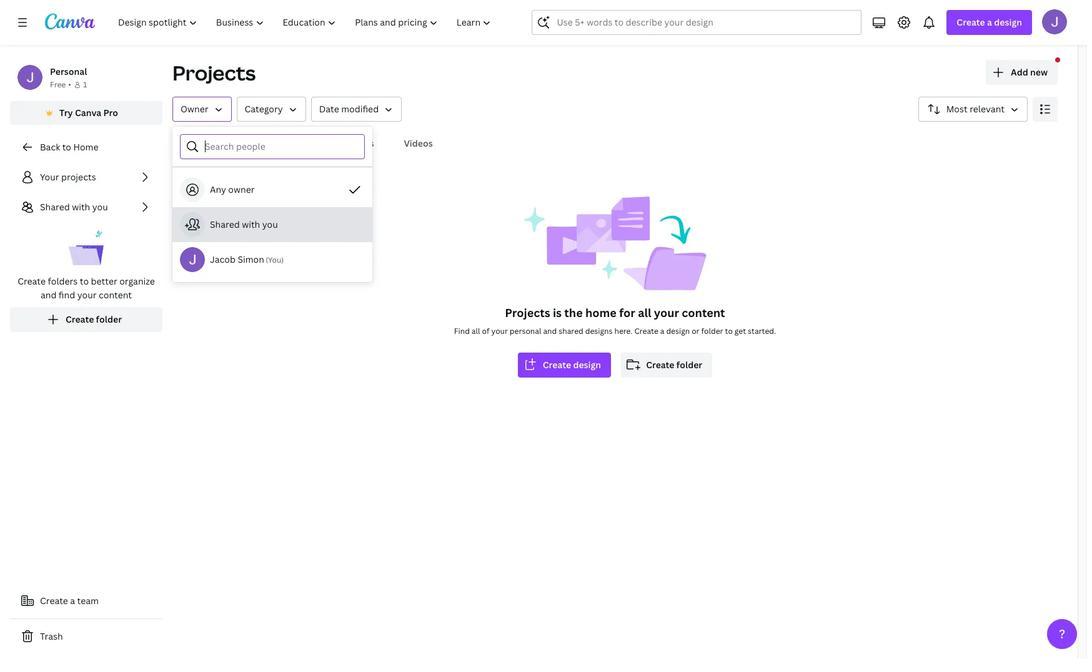 Task type: vqa. For each thing, say whether or not it's contained in the screenshot.
list box containing Any owner
yes



Task type: locate. For each thing, give the bounding box(es) containing it.
a inside button
[[70, 596, 75, 607]]

1 vertical spatial create folder
[[646, 359, 703, 371]]

1 horizontal spatial shared with you
[[210, 219, 278, 231]]

1 horizontal spatial and
[[543, 326, 557, 337]]

1
[[83, 79, 87, 90]]

design left or
[[666, 326, 690, 337]]

0 vertical spatial you
[[92, 201, 108, 213]]

1 horizontal spatial a
[[660, 326, 665, 337]]

shared with you inside list
[[40, 201, 108, 213]]

shared with you down projects at left
[[40, 201, 108, 213]]

1 vertical spatial folder
[[702, 326, 723, 337]]

shared with you link
[[10, 195, 162, 220]]

create folder down or
[[646, 359, 703, 371]]

you for shared with you link
[[92, 201, 108, 213]]

0 horizontal spatial with
[[72, 201, 90, 213]]

Date modified button
[[311, 97, 402, 122]]

list box
[[172, 172, 372, 277]]

1 vertical spatial with
[[242, 219, 260, 231]]

0 vertical spatial shared with you
[[40, 201, 108, 213]]

top level navigation element
[[110, 10, 502, 35]]

1 vertical spatial create folder button
[[621, 353, 713, 378]]

home
[[586, 306, 617, 321]]

1 vertical spatial shared
[[210, 219, 240, 231]]

create inside projects is the home for all your content find all of your personal and shared designs here. create a design or folder to get started.
[[635, 326, 659, 337]]

all left of
[[472, 326, 480, 337]]

create a team
[[40, 596, 99, 607]]

home
[[73, 141, 98, 153]]

0 vertical spatial content
[[99, 289, 132, 301]]

create a design
[[957, 16, 1022, 28]]

1 horizontal spatial projects
[[505, 306, 550, 321]]

projects for projects is the home for all your content find all of your personal and shared designs here. create a design or folder to get started.
[[505, 306, 550, 321]]

category
[[245, 103, 283, 115]]

0 horizontal spatial content
[[99, 289, 132, 301]]

date
[[319, 103, 339, 115]]

shared inside button
[[210, 219, 240, 231]]

you for shared with you button
[[262, 219, 278, 231]]

modified
[[341, 103, 379, 115]]

folder down better
[[96, 314, 122, 326]]

folder down or
[[677, 359, 703, 371]]

1 vertical spatial to
[[80, 276, 89, 287]]

1 vertical spatial you
[[262, 219, 278, 231]]

pro
[[103, 107, 118, 119]]

1 vertical spatial design
[[666, 326, 690, 337]]

2 vertical spatial your
[[491, 326, 508, 337]]

1 vertical spatial projects
[[505, 306, 550, 321]]

to left get
[[725, 326, 733, 337]]

0 horizontal spatial design
[[573, 359, 601, 371]]

and down is
[[543, 326, 557, 337]]

a left or
[[660, 326, 665, 337]]

0 horizontal spatial you
[[92, 201, 108, 213]]

Owner button
[[172, 97, 232, 122]]

0 vertical spatial your
[[77, 289, 97, 301]]

0 vertical spatial and
[[41, 289, 56, 301]]

1 horizontal spatial content
[[682, 306, 725, 321]]

0 horizontal spatial your
[[77, 289, 97, 301]]

with inside list
[[72, 201, 90, 213]]

personal
[[50, 66, 87, 77]]

your right find
[[77, 289, 97, 301]]

you down any owner option
[[262, 219, 278, 231]]

1 horizontal spatial with
[[242, 219, 260, 231]]

a inside dropdown button
[[987, 16, 992, 28]]

and inside projects is the home for all your content find all of your personal and shared designs here. create a design or folder to get started.
[[543, 326, 557, 337]]

create folder down create folders to better organize and find your content
[[66, 314, 122, 326]]

shared up jacob
[[210, 219, 240, 231]]

try canva pro
[[59, 107, 118, 119]]

•
[[68, 79, 71, 90]]

shared with you for shared with you button
[[210, 219, 278, 231]]

you
[[268, 255, 281, 266]]

list box containing any owner
[[172, 172, 372, 277]]

shared with you for shared with you link
[[40, 201, 108, 213]]

a up "add new" dropdown button
[[987, 16, 992, 28]]

0 vertical spatial create folder
[[66, 314, 122, 326]]

0 vertical spatial shared
[[40, 201, 70, 213]]

)
[[281, 255, 284, 266]]

1 horizontal spatial you
[[262, 219, 278, 231]]

(
[[266, 255, 268, 266]]

1 horizontal spatial your
[[491, 326, 508, 337]]

to right the back
[[62, 141, 71, 153]]

and
[[41, 289, 56, 301], [543, 326, 557, 337]]

with up the simon
[[242, 219, 260, 231]]

shared with you
[[40, 201, 108, 213], [210, 219, 278, 231]]

all right for
[[638, 306, 652, 321]]

1 vertical spatial and
[[543, 326, 557, 337]]

most
[[947, 103, 968, 115]]

1 vertical spatial shared with you
[[210, 219, 278, 231]]

0 horizontal spatial and
[[41, 289, 56, 301]]

2 vertical spatial to
[[725, 326, 733, 337]]

content
[[99, 289, 132, 301], [682, 306, 725, 321]]

to
[[62, 141, 71, 153], [80, 276, 89, 287], [725, 326, 733, 337]]

jacob
[[210, 254, 236, 266]]

date modified
[[319, 103, 379, 115]]

your
[[77, 289, 97, 301], [654, 306, 679, 321], [491, 326, 508, 337]]

you down your projects link
[[92, 201, 108, 213]]

projects up personal at the left of page
[[505, 306, 550, 321]]

content down better
[[99, 289, 132, 301]]

None search field
[[532, 10, 862, 35]]

create folders to better organize and find your content
[[18, 276, 155, 301]]

try canva pro button
[[10, 101, 162, 125]]

create folder inside list
[[66, 314, 122, 326]]

0 horizontal spatial create folder button
[[10, 307, 162, 332]]

2 vertical spatial a
[[70, 596, 75, 607]]

create design button
[[518, 353, 611, 378]]

design left jacob simon icon
[[994, 16, 1022, 28]]

the
[[565, 306, 583, 321]]

list
[[10, 165, 162, 332]]

your right of
[[491, 326, 508, 337]]

and left find
[[41, 289, 56, 301]]

0 horizontal spatial shared with you
[[40, 201, 108, 213]]

create inside create folders to better organize and find your content
[[18, 276, 46, 287]]

folder inside projects is the home for all your content find all of your personal and shared designs here. create a design or folder to get started.
[[702, 326, 723, 337]]

0 vertical spatial design
[[994, 16, 1022, 28]]

is
[[553, 306, 562, 321]]

shared with you inside button
[[210, 219, 278, 231]]

create
[[957, 16, 985, 28], [18, 276, 46, 287], [66, 314, 94, 326], [635, 326, 659, 337], [543, 359, 571, 371], [646, 359, 675, 371], [40, 596, 68, 607]]

projects up the owner button
[[172, 59, 256, 86]]

shared with you button
[[172, 207, 372, 242]]

2 horizontal spatial design
[[994, 16, 1022, 28]]

0 horizontal spatial projects
[[172, 59, 256, 86]]

0 horizontal spatial shared
[[40, 201, 70, 213]]

1 horizontal spatial to
[[80, 276, 89, 287]]

your right for
[[654, 306, 679, 321]]

new
[[1031, 66, 1048, 78]]

a left team
[[70, 596, 75, 607]]

design
[[994, 16, 1022, 28], [666, 326, 690, 337], [573, 359, 601, 371]]

a
[[987, 16, 992, 28], [660, 326, 665, 337], [70, 596, 75, 607]]

with for shared with you button
[[242, 219, 260, 231]]

folder right or
[[702, 326, 723, 337]]

free
[[50, 79, 66, 90]]

1 horizontal spatial shared
[[210, 219, 240, 231]]

your projects
[[40, 171, 96, 183]]

1 horizontal spatial all
[[638, 306, 652, 321]]

0 horizontal spatial all
[[472, 326, 480, 337]]

2 vertical spatial design
[[573, 359, 601, 371]]

content up or
[[682, 306, 725, 321]]

all
[[638, 306, 652, 321], [472, 326, 480, 337]]

trash
[[40, 631, 63, 643]]

1 horizontal spatial design
[[666, 326, 690, 337]]

0 vertical spatial to
[[62, 141, 71, 153]]

create folder button down find
[[10, 307, 162, 332]]

0 horizontal spatial create folder
[[66, 314, 122, 326]]

shared down your
[[40, 201, 70, 213]]

trash link
[[10, 625, 162, 650]]

a for team
[[70, 596, 75, 607]]

create folder button down or
[[621, 353, 713, 378]]

shared inside list
[[40, 201, 70, 213]]

1 vertical spatial content
[[682, 306, 725, 321]]

1 horizontal spatial create folder
[[646, 359, 703, 371]]

all button
[[172, 132, 194, 156]]

simon
[[238, 254, 264, 266]]

2 horizontal spatial to
[[725, 326, 733, 337]]

create folder button
[[10, 307, 162, 332], [621, 353, 713, 378]]

folders
[[219, 137, 251, 149]]

0 horizontal spatial a
[[70, 596, 75, 607]]

Category button
[[237, 97, 306, 122]]

images
[[344, 137, 374, 149]]

to left better
[[80, 276, 89, 287]]

design down designs
[[573, 359, 601, 371]]

folders button
[[214, 132, 256, 156]]

any owner option
[[172, 172, 372, 207]]

images button
[[339, 132, 379, 156]]

0 vertical spatial all
[[638, 306, 652, 321]]

shared with you option
[[172, 207, 372, 242]]

design inside projects is the home for all your content find all of your personal and shared designs here. create a design or folder to get started.
[[666, 326, 690, 337]]

shared with you down owner
[[210, 219, 278, 231]]

back to home link
[[10, 135, 162, 160]]

you inside button
[[262, 219, 278, 231]]

projects
[[172, 59, 256, 86], [505, 306, 550, 321]]

you inside list
[[92, 201, 108, 213]]

0 vertical spatial a
[[987, 16, 992, 28]]

0 vertical spatial create folder button
[[10, 307, 162, 332]]

0 vertical spatial with
[[72, 201, 90, 213]]

designs
[[585, 326, 613, 337]]

you
[[92, 201, 108, 213], [262, 219, 278, 231]]

1 vertical spatial a
[[660, 326, 665, 337]]

content inside projects is the home for all your content find all of your personal and shared designs here. create a design or folder to get started.
[[682, 306, 725, 321]]

shared
[[40, 201, 70, 213], [210, 219, 240, 231]]

2 horizontal spatial a
[[987, 16, 992, 28]]

back
[[40, 141, 60, 153]]

2 horizontal spatial your
[[654, 306, 679, 321]]

with down projects at left
[[72, 201, 90, 213]]

add
[[1011, 66, 1028, 78]]

create inside dropdown button
[[957, 16, 985, 28]]

with inside button
[[242, 219, 260, 231]]

with
[[72, 201, 90, 213], [242, 219, 260, 231]]

0 vertical spatial projects
[[172, 59, 256, 86]]

create folder
[[66, 314, 122, 326], [646, 359, 703, 371]]

projects inside projects is the home for all your content find all of your personal and shared designs here. create a design or folder to get started.
[[505, 306, 550, 321]]

folder
[[96, 314, 122, 326], [702, 326, 723, 337], [677, 359, 703, 371]]



Task type: describe. For each thing, give the bounding box(es) containing it.
shared
[[559, 326, 584, 337]]

projects
[[61, 171, 96, 183]]

any owner
[[210, 184, 255, 196]]

your projects link
[[10, 165, 162, 190]]

a inside projects is the home for all your content find all of your personal and shared designs here. create a design or folder to get started.
[[660, 326, 665, 337]]

started.
[[748, 326, 776, 337]]

most relevant
[[947, 103, 1005, 115]]

personal
[[510, 326, 542, 337]]

free •
[[50, 79, 71, 90]]

organize
[[120, 276, 155, 287]]

with for shared with you link
[[72, 201, 90, 213]]

design inside dropdown button
[[994, 16, 1022, 28]]

of
[[482, 326, 490, 337]]

create a design button
[[947, 10, 1032, 35]]

owner
[[228, 184, 255, 196]]

0 horizontal spatial to
[[62, 141, 71, 153]]

0 vertical spatial folder
[[96, 314, 122, 326]]

any
[[210, 184, 226, 196]]

folders
[[48, 276, 78, 287]]

2 vertical spatial folder
[[677, 359, 703, 371]]

create design
[[543, 359, 601, 371]]

videos
[[404, 137, 433, 149]]

here.
[[615, 326, 633, 337]]

to inside projects is the home for all your content find all of your personal and shared designs here. create a design or folder to get started.
[[725, 326, 733, 337]]

owner
[[181, 103, 208, 115]]

projects is the home for all your content find all of your personal and shared designs here. create a design or folder to get started.
[[454, 306, 776, 337]]

projects for projects
[[172, 59, 256, 86]]

shared for shared with you button
[[210, 219, 240, 231]]

a for design
[[987, 16, 992, 28]]

any owner button
[[172, 172, 372, 207]]

for
[[619, 306, 636, 321]]

jacob simon image
[[1042, 9, 1067, 34]]

jacob simon ( you )
[[210, 254, 284, 266]]

shared for shared with you link
[[40, 201, 70, 213]]

find
[[454, 326, 470, 337]]

add new
[[1011, 66, 1048, 78]]

create a team button
[[10, 589, 162, 614]]

videos button
[[399, 132, 438, 156]]

your inside create folders to better organize and find your content
[[77, 289, 97, 301]]

canva
[[75, 107, 101, 119]]

find
[[59, 289, 75, 301]]

1 horizontal spatial create folder button
[[621, 353, 713, 378]]

get
[[735, 326, 746, 337]]

your
[[40, 171, 59, 183]]

content inside create folders to better organize and find your content
[[99, 289, 132, 301]]

Sort by button
[[918, 97, 1028, 122]]

all
[[177, 137, 189, 149]]

or
[[692, 326, 700, 337]]

relevant
[[970, 103, 1005, 115]]

design inside button
[[573, 359, 601, 371]]

try
[[59, 107, 73, 119]]

jacob simon option
[[172, 242, 372, 277]]

list containing your projects
[[10, 165, 162, 332]]

back to home
[[40, 141, 98, 153]]

add new button
[[986, 60, 1058, 85]]

Search search field
[[557, 11, 837, 34]]

and inside create folders to better organize and find your content
[[41, 289, 56, 301]]

better
[[91, 276, 117, 287]]

to inside create folders to better organize and find your content
[[80, 276, 89, 287]]

Search people search field
[[205, 135, 357, 159]]

1 vertical spatial all
[[472, 326, 480, 337]]

team
[[77, 596, 99, 607]]

1 vertical spatial your
[[654, 306, 679, 321]]



